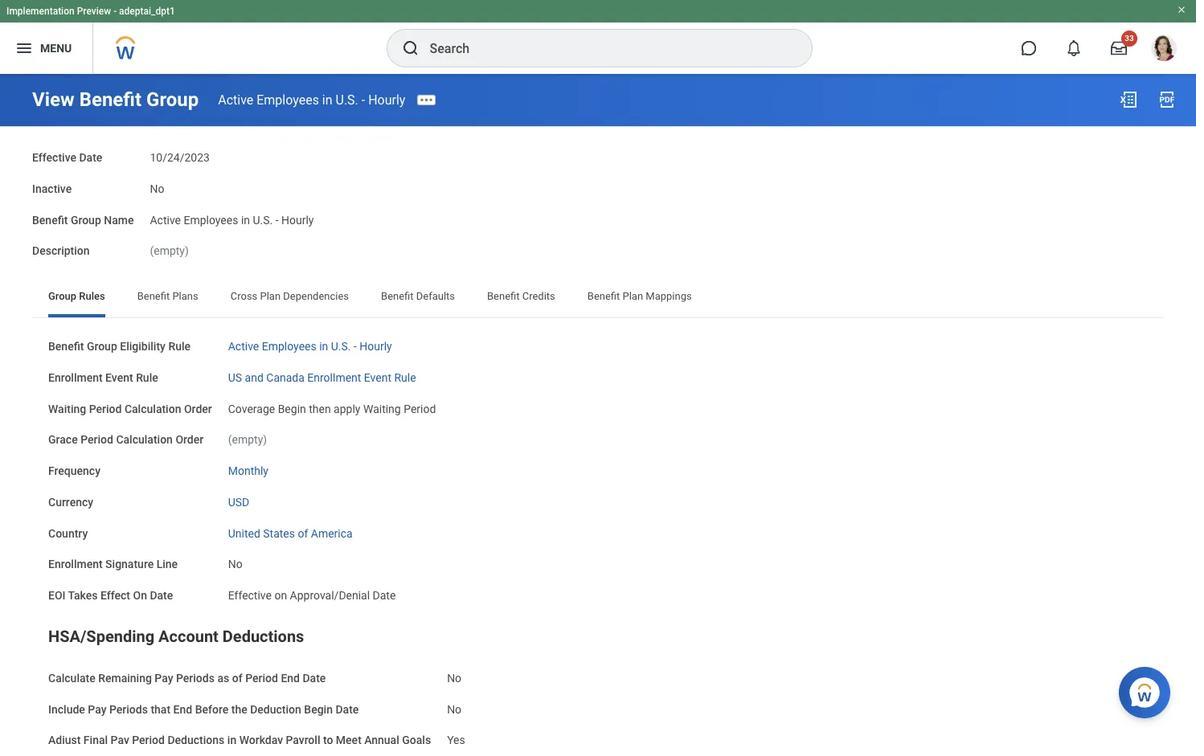 Task type: locate. For each thing, give the bounding box(es) containing it.
active employees in u.s. - hourly link for benefit group eligibility rule
[[228, 337, 392, 353]]

inactive
[[32, 182, 72, 195]]

0 vertical spatial in
[[322, 92, 332, 107]]

benefit for benefit credits
[[487, 290, 520, 302]]

country
[[48, 527, 88, 540]]

0 vertical spatial employees
[[257, 92, 319, 107]]

date down deductions
[[303, 672, 326, 685]]

effective for effective on approval/denial date
[[228, 589, 272, 602]]

that
[[151, 703, 171, 716]]

order
[[184, 402, 212, 415], [176, 434, 204, 446]]

tab list
[[32, 279, 1164, 318]]

cross
[[231, 290, 257, 302]]

period
[[89, 402, 122, 415], [404, 402, 436, 415], [81, 434, 113, 446], [245, 672, 278, 685]]

effective
[[32, 151, 76, 164], [228, 589, 272, 602]]

implementation preview -   adeptai_dpt1
[[6, 6, 175, 17]]

plans
[[172, 290, 198, 302]]

1 vertical spatial calculation
[[116, 434, 173, 446]]

0 horizontal spatial of
[[232, 672, 243, 685]]

view benefit group main content
[[0, 74, 1196, 744]]

of right states
[[298, 527, 308, 540]]

pay
[[155, 672, 173, 685], [88, 703, 107, 716]]

0 vertical spatial active employees in u.s. - hourly
[[218, 92, 405, 107]]

benefit left "credits"
[[487, 290, 520, 302]]

eoi takes effect on date
[[48, 589, 173, 602]]

calculation
[[125, 402, 181, 415], [116, 434, 173, 446]]

end
[[281, 672, 300, 685], [173, 703, 192, 716]]

2 vertical spatial active
[[228, 340, 259, 353]]

mappings
[[646, 290, 692, 302]]

in inside benefit group name element
[[241, 213, 250, 226]]

(empty) up benefit plans
[[150, 245, 189, 257]]

group left name
[[71, 213, 101, 226]]

hourly down 'search' image at the top left
[[368, 92, 405, 107]]

usd
[[228, 496, 249, 509]]

active for group
[[218, 92, 253, 107]]

waiting period calculation order
[[48, 402, 212, 415]]

hourly
[[368, 92, 405, 107], [281, 213, 314, 226], [360, 340, 392, 353]]

1 horizontal spatial end
[[281, 672, 300, 685]]

event
[[105, 371, 133, 384], [364, 371, 392, 384]]

no up include pay periods that end before the deduction begin date element
[[447, 672, 462, 685]]

active for eligibility
[[228, 340, 259, 353]]

1 vertical spatial employees
[[184, 213, 238, 226]]

(empty)
[[150, 245, 189, 257], [228, 434, 267, 446]]

waiting
[[48, 402, 86, 415], [363, 402, 401, 415]]

plan
[[260, 290, 281, 302], [623, 290, 643, 302]]

date right deduction
[[336, 703, 359, 716]]

remaining
[[98, 672, 152, 685]]

waiting up grace
[[48, 402, 86, 415]]

before
[[195, 703, 229, 716]]

Search Workday  search field
[[430, 31, 779, 66]]

1 vertical spatial active employees in u.s. - hourly
[[150, 213, 314, 226]]

0 horizontal spatial (empty)
[[150, 245, 189, 257]]

rule down eligibility
[[136, 371, 158, 384]]

enrollment up coverage begin then apply waiting period element
[[307, 371, 361, 384]]

0 vertical spatial calculation
[[125, 402, 181, 415]]

and
[[245, 371, 264, 384]]

benefit down inactive
[[32, 213, 68, 226]]

of right as on the left bottom
[[232, 672, 243, 685]]

1 vertical spatial periods
[[109, 703, 148, 716]]

0 vertical spatial (empty)
[[150, 245, 189, 257]]

1 vertical spatial active employees in u.s. - hourly link
[[228, 337, 392, 353]]

calculate remaining pay periods as of period end date
[[48, 672, 326, 685]]

employees for benefit group eligibility rule
[[262, 340, 317, 353]]

0 horizontal spatial event
[[105, 371, 133, 384]]

benefit left plans
[[137, 290, 170, 302]]

- inside the menu 'banner'
[[113, 6, 117, 17]]

1 vertical spatial order
[[176, 434, 204, 446]]

1 horizontal spatial (empty)
[[228, 434, 267, 446]]

deduction
[[250, 703, 301, 716]]

end right that
[[173, 703, 192, 716]]

no down united
[[228, 558, 243, 571]]

effective for effective date
[[32, 151, 76, 164]]

effective date element
[[150, 141, 210, 165]]

enrollment down benefit group eligibility rule
[[48, 371, 103, 384]]

pay right the include
[[88, 703, 107, 716]]

date right approval/denial
[[373, 589, 396, 602]]

effective up inactive
[[32, 151, 76, 164]]

1 horizontal spatial event
[[364, 371, 392, 384]]

hsa/spending account deductions button
[[48, 627, 304, 646]]

1 vertical spatial u.s.
[[253, 213, 273, 226]]

hourly for view benefit group
[[368, 92, 405, 107]]

hsa/spending account deductions
[[48, 627, 304, 646]]

calculation down waiting period calculation order
[[116, 434, 173, 446]]

end up deduction
[[281, 672, 300, 685]]

0 horizontal spatial plan
[[260, 290, 281, 302]]

period inside hsa/spending account deductions group
[[245, 672, 278, 685]]

hourly for benefit group eligibility rule
[[360, 340, 392, 353]]

begin
[[278, 402, 306, 415], [304, 703, 333, 716]]

states
[[263, 527, 295, 540]]

view benefit group
[[32, 88, 199, 111]]

periods down remaining
[[109, 703, 148, 716]]

employees inside benefit group name element
[[184, 213, 238, 226]]

period up deduction
[[245, 672, 278, 685]]

canada
[[266, 371, 305, 384]]

2 vertical spatial employees
[[262, 340, 317, 353]]

effective on approval/denial date element
[[228, 586, 396, 602]]

of inside hsa/spending account deductions group
[[232, 672, 243, 685]]

of
[[298, 527, 308, 540], [232, 672, 243, 685]]

rule
[[168, 340, 191, 353], [136, 371, 158, 384], [394, 371, 416, 384]]

1 vertical spatial hourly
[[281, 213, 314, 226]]

1 vertical spatial begin
[[304, 703, 333, 716]]

benefit for benefit plan mappings
[[588, 290, 620, 302]]

0 horizontal spatial end
[[173, 703, 192, 716]]

-
[[113, 6, 117, 17], [362, 92, 365, 107], [275, 213, 279, 226], [354, 340, 357, 353]]

effective left "on"
[[228, 589, 272, 602]]

rule right eligibility
[[168, 340, 191, 353]]

2 vertical spatial active employees in u.s. - hourly
[[228, 340, 392, 353]]

active inside active employees in u.s. - hourly link
[[228, 340, 259, 353]]

line
[[156, 558, 178, 571]]

no for inactive
[[150, 182, 164, 195]]

1 plan from the left
[[260, 290, 281, 302]]

2 plan from the left
[[623, 290, 643, 302]]

calculation up grace period calculation order
[[125, 402, 181, 415]]

0 vertical spatial effective
[[32, 151, 76, 164]]

0 horizontal spatial pay
[[88, 703, 107, 716]]

0 vertical spatial order
[[184, 402, 212, 415]]

periods left as on the left bottom
[[176, 672, 215, 685]]

adjust final pay period deductions in workday payroll to meet annual goals element
[[447, 725, 465, 744]]

1 horizontal spatial periods
[[176, 672, 215, 685]]

period right apply
[[404, 402, 436, 415]]

1 horizontal spatial waiting
[[363, 402, 401, 415]]

10/24/2023
[[150, 151, 210, 164]]

employees
[[257, 92, 319, 107], [184, 213, 238, 226], [262, 340, 317, 353]]

implementation
[[6, 6, 75, 17]]

order left 'coverage'
[[184, 402, 212, 415]]

0 vertical spatial pay
[[155, 672, 173, 685]]

2 waiting from the left
[[363, 402, 401, 415]]

1 waiting from the left
[[48, 402, 86, 415]]

plan left mappings at top
[[623, 290, 643, 302]]

no for enrollment signature line
[[228, 558, 243, 571]]

1 vertical spatial in
[[241, 213, 250, 226]]

benefit left 'defaults'
[[381, 290, 414, 302]]

defaults
[[416, 290, 455, 302]]

no down 10/24/2023
[[150, 182, 164, 195]]

(empty) for active
[[150, 245, 189, 257]]

enrollment up takes
[[48, 558, 103, 571]]

active
[[218, 92, 253, 107], [150, 213, 181, 226], [228, 340, 259, 353]]

1 vertical spatial (empty)
[[228, 434, 267, 446]]

group
[[146, 88, 199, 111], [71, 213, 101, 226], [48, 290, 76, 302], [87, 340, 117, 353]]

date
[[79, 151, 102, 164], [150, 589, 173, 602], [373, 589, 396, 602], [303, 672, 326, 685], [336, 703, 359, 716]]

plan right cross
[[260, 290, 281, 302]]

- inside benefit group name element
[[275, 213, 279, 226]]

waiting right apply
[[363, 402, 401, 415]]

2 vertical spatial hourly
[[360, 340, 392, 353]]

enrollment event rule
[[48, 371, 158, 384]]

benefit group name element
[[150, 204, 314, 228]]

u.s.
[[336, 92, 358, 107], [253, 213, 273, 226], [331, 340, 351, 353]]

1 vertical spatial of
[[232, 672, 243, 685]]

no up adjust final pay period deductions in workday payroll to meet annual goals element
[[447, 703, 462, 716]]

rule up coverage begin then apply waiting period element
[[394, 371, 416, 384]]

0 vertical spatial of
[[298, 527, 308, 540]]

event up coverage begin then apply waiting period element
[[364, 371, 392, 384]]

periods
[[176, 672, 215, 685], [109, 703, 148, 716]]

0 vertical spatial active
[[218, 92, 253, 107]]

0 vertical spatial u.s.
[[336, 92, 358, 107]]

benefit
[[79, 88, 142, 111], [32, 213, 68, 226], [137, 290, 170, 302], [381, 290, 414, 302], [487, 290, 520, 302], [588, 290, 620, 302], [48, 340, 84, 353]]

pay up that
[[155, 672, 173, 685]]

2 vertical spatial u.s.
[[331, 340, 351, 353]]

hourly inside benefit group name element
[[281, 213, 314, 226]]

0 vertical spatial hourly
[[368, 92, 405, 107]]

begin right deduction
[[304, 703, 333, 716]]

0 horizontal spatial waiting
[[48, 402, 86, 415]]

event down benefit group eligibility rule
[[105, 371, 133, 384]]

1 vertical spatial active
[[150, 213, 181, 226]]

eligibility
[[120, 340, 166, 353]]

1 horizontal spatial effective
[[228, 589, 272, 602]]

1 vertical spatial end
[[173, 703, 192, 716]]

no
[[150, 182, 164, 195], [228, 558, 243, 571], [447, 672, 462, 685], [447, 703, 462, 716]]

benefit plan mappings
[[588, 290, 692, 302]]

as
[[217, 672, 229, 685]]

export to excel image
[[1119, 90, 1138, 109]]

hourly up cross plan dependencies
[[281, 213, 314, 226]]

enrollment
[[48, 371, 103, 384], [307, 371, 361, 384], [48, 558, 103, 571]]

0 horizontal spatial effective
[[32, 151, 76, 164]]

date right on
[[150, 589, 173, 602]]

deductions
[[223, 627, 304, 646]]

benefit right "credits"
[[588, 290, 620, 302]]

(empty) up monthly link
[[228, 434, 267, 446]]

benefit group eligibility rule
[[48, 340, 191, 353]]

order down waiting period calculation order
[[176, 434, 204, 446]]

begin left then
[[278, 402, 306, 415]]

benefit up the "enrollment event rule"
[[48, 340, 84, 353]]

0 vertical spatial active employees in u.s. - hourly link
[[218, 92, 405, 107]]

1 horizontal spatial plan
[[623, 290, 643, 302]]

2 horizontal spatial rule
[[394, 371, 416, 384]]

begin inside hsa/spending account deductions group
[[304, 703, 333, 716]]

2 vertical spatial in
[[319, 340, 328, 353]]

in
[[322, 92, 332, 107], [241, 213, 250, 226], [319, 340, 328, 353]]

period down the "enrollment event rule"
[[89, 402, 122, 415]]

hourly up us and canada enrollment event rule link at the left of the page
[[360, 340, 392, 353]]

1 vertical spatial effective
[[228, 589, 272, 602]]

frequency
[[48, 465, 100, 478]]

preview
[[77, 6, 111, 17]]

u.s. inside benefit group name element
[[253, 213, 273, 226]]

1 horizontal spatial pay
[[155, 672, 173, 685]]

tab list containing group rules
[[32, 279, 1164, 318]]

1 horizontal spatial of
[[298, 527, 308, 540]]



Task type: describe. For each thing, give the bounding box(es) containing it.
order for waiting period calculation order
[[184, 402, 212, 415]]

plan for benefit
[[623, 290, 643, 302]]

us and canada enrollment event rule
[[228, 371, 416, 384]]

coverage begin then apply waiting period element
[[228, 399, 436, 415]]

enrollment for enrollment signature line
[[48, 558, 103, 571]]

enrollment signature line
[[48, 558, 178, 571]]

justify image
[[14, 39, 34, 58]]

close environment banner image
[[1177, 5, 1187, 14]]

0 vertical spatial end
[[281, 672, 300, 685]]

date inside 'effective on approval/denial date' element
[[373, 589, 396, 602]]

name
[[104, 213, 134, 226]]

notifications large image
[[1066, 40, 1082, 56]]

include pay periods that end before the deduction begin date
[[48, 703, 359, 716]]

monthly link
[[228, 461, 268, 478]]

monthly
[[228, 465, 268, 478]]

effect
[[100, 589, 130, 602]]

1 vertical spatial pay
[[88, 703, 107, 716]]

effective date
[[32, 151, 102, 164]]

apply
[[334, 402, 361, 415]]

dependencies
[[283, 290, 349, 302]]

description
[[32, 245, 90, 257]]

menu
[[40, 42, 72, 54]]

coverage begin then apply waiting period
[[228, 402, 436, 415]]

benefit plans
[[137, 290, 198, 302]]

effective on approval/denial date
[[228, 589, 396, 602]]

search image
[[401, 39, 420, 58]]

america
[[311, 527, 353, 540]]

(empty) for coverage
[[228, 434, 267, 446]]

u.s. for view benefit group
[[336, 92, 358, 107]]

plan for cross
[[260, 290, 281, 302]]

1 event from the left
[[105, 371, 133, 384]]

inbox large image
[[1111, 40, 1127, 56]]

active employees in u.s. - hourly for benefit group eligibility rule
[[228, 340, 392, 353]]

2 event from the left
[[364, 371, 392, 384]]

menu banner
[[0, 0, 1196, 74]]

group rules
[[48, 290, 105, 302]]

benefit group name
[[32, 213, 134, 226]]

calculation for waiting period calculation order
[[125, 402, 181, 415]]

menu button
[[0, 23, 93, 74]]

benefit for benefit defaults
[[381, 290, 414, 302]]

benefit defaults
[[381, 290, 455, 302]]

united
[[228, 527, 260, 540]]

active employees in u.s. - hourly for view benefit group
[[218, 92, 405, 107]]

then
[[309, 402, 331, 415]]

order for grace period calculation order
[[176, 434, 204, 446]]

adeptai_dpt1
[[119, 6, 175, 17]]

employees for view benefit group
[[257, 92, 319, 107]]

us
[[228, 371, 242, 384]]

benefit credits
[[487, 290, 555, 302]]

0 vertical spatial periods
[[176, 672, 215, 685]]

period right grace
[[81, 434, 113, 446]]

0 horizontal spatial rule
[[136, 371, 158, 384]]

us and canada enrollment event rule link
[[228, 368, 416, 384]]

coverage
[[228, 402, 275, 415]]

profile logan mcneil image
[[1151, 35, 1177, 64]]

enrollment for enrollment event rule
[[48, 371, 103, 384]]

on
[[274, 589, 287, 602]]

active employees in u.s. - hourly link for view benefit group
[[218, 92, 405, 107]]

grace period calculation order
[[48, 434, 204, 446]]

on
[[133, 589, 147, 602]]

include pay periods that end before the deduction begin date element
[[447, 693, 462, 717]]

eoi
[[48, 589, 66, 602]]

in for benefit group eligibility rule
[[319, 340, 328, 353]]

calculate
[[48, 672, 95, 685]]

takes
[[68, 589, 98, 602]]

grace
[[48, 434, 78, 446]]

group up effective date element
[[146, 88, 199, 111]]

the
[[231, 703, 247, 716]]

group left rules
[[48, 290, 76, 302]]

no for include pay periods that end before the deduction begin date
[[447, 703, 462, 716]]

benefit for benefit plans
[[137, 290, 170, 302]]

include
[[48, 703, 85, 716]]

inactive element
[[150, 173, 164, 197]]

33 button
[[1101, 31, 1138, 66]]

view
[[32, 88, 75, 111]]

date up benefit group name
[[79, 151, 102, 164]]

tab list inside "view benefit group" main content
[[32, 279, 1164, 318]]

account
[[158, 627, 219, 646]]

currency
[[48, 496, 93, 509]]

view printable version (pdf) image
[[1158, 90, 1177, 109]]

group up the "enrollment event rule"
[[87, 340, 117, 353]]

1 horizontal spatial rule
[[168, 340, 191, 353]]

benefit right view
[[79, 88, 142, 111]]

0 horizontal spatial periods
[[109, 703, 148, 716]]

benefit for benefit group eligibility rule
[[48, 340, 84, 353]]

approval/denial
[[290, 589, 370, 602]]

u.s. for benefit group eligibility rule
[[331, 340, 351, 353]]

usd link
[[228, 493, 249, 509]]

enrollment signature line element
[[228, 548, 243, 572]]

benefit for benefit group name
[[32, 213, 68, 226]]

active inside benefit group name element
[[150, 213, 181, 226]]

hsa/spending account deductions group
[[48, 624, 1148, 744]]

calculation for grace period calculation order
[[116, 434, 173, 446]]

cross plan dependencies
[[231, 290, 349, 302]]

rules
[[79, 290, 105, 302]]

in for view benefit group
[[322, 92, 332, 107]]

33
[[1125, 34, 1134, 43]]

0 vertical spatial begin
[[278, 402, 306, 415]]

united states of america
[[228, 527, 353, 540]]

calculate remaining pay periods as of period end date element
[[447, 662, 462, 686]]

no for calculate remaining pay periods as of period end date
[[447, 672, 462, 685]]

hsa/spending
[[48, 627, 154, 646]]

signature
[[105, 558, 154, 571]]

of inside 'united states of america' link
[[298, 527, 308, 540]]

credits
[[522, 290, 555, 302]]

united states of america link
[[228, 524, 353, 540]]



Task type: vqa. For each thing, say whether or not it's contained in the screenshot.


